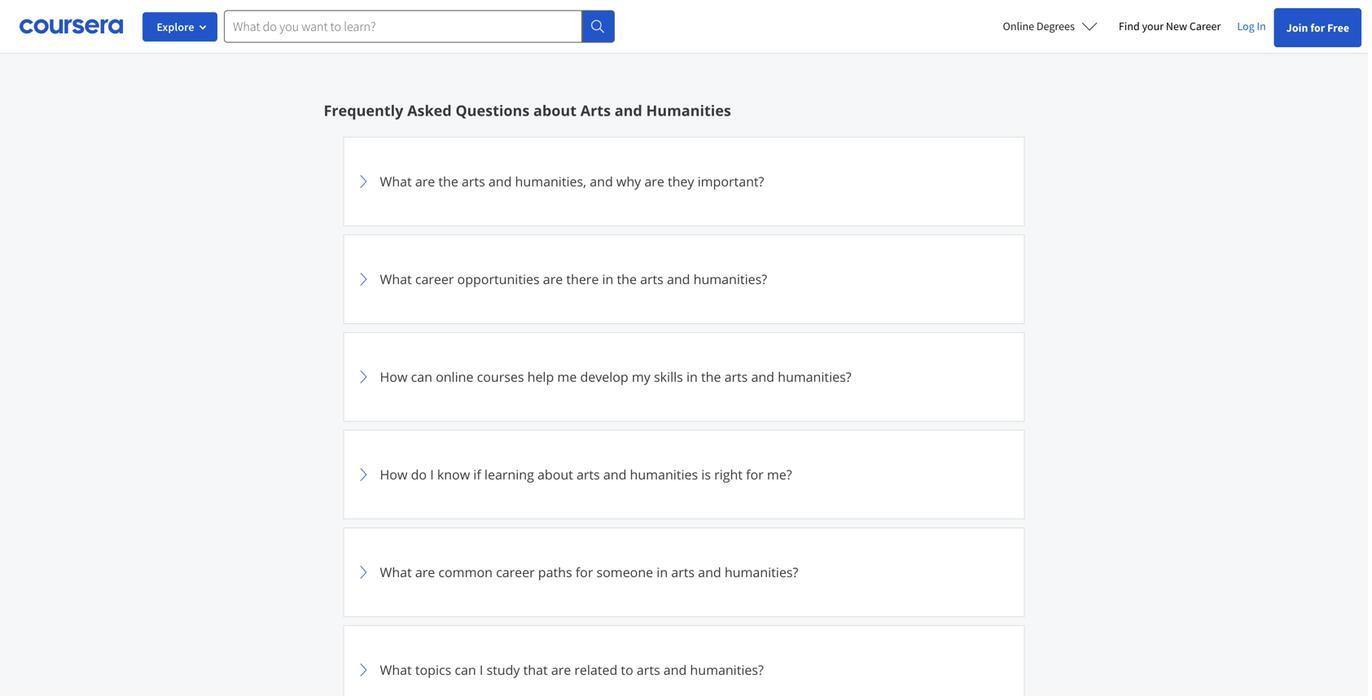 Task type: describe. For each thing, give the bounding box(es) containing it.
the inside how can online courses help me develop my skills in the arts and humanities? dropdown button
[[701, 368, 721, 386]]

what topics can i study that are related to arts and humanities?
[[380, 661, 764, 679]]

arts inside dropdown button
[[725, 368, 748, 386]]

list inside most popular certificates carousel element
[[220, 20, 1136, 39]]

and inside 'what are common career paths for someone in arts and humanities?' dropdown button
[[698, 564, 721, 581]]

how for how can online courses help me develop my skills in the arts and humanities?
[[380, 368, 408, 386]]

arts inside "list item"
[[577, 466, 600, 483]]

to
[[621, 661, 633, 679]]

join for free link
[[1274, 8, 1362, 47]]

can inside dropdown button
[[411, 368, 432, 386]]

skills
[[654, 368, 683, 386]]

develop
[[580, 368, 629, 386]]

frequently
[[324, 101, 403, 121]]

topics
[[415, 661, 451, 679]]

what career opportunities are there in the arts and humanities? button
[[354, 245, 1014, 314]]

what are common career paths for someone in arts and humanities?
[[380, 564, 798, 581]]

and inside 'what career opportunities are there in the arts and humanities?' dropdown button
[[667, 270, 690, 288]]

explore button
[[143, 12, 217, 42]]

how for how do i know if learning about arts and humanities is right for me?
[[380, 466, 408, 483]]

join for free
[[1287, 20, 1350, 35]]

in inside list item
[[657, 564, 668, 581]]

there
[[566, 270, 599, 288]]

i inside "list item"
[[430, 466, 434, 483]]

find
[[1119, 19, 1140, 33]]

what career opportunities are there in the arts and humanities?
[[380, 270, 767, 288]]

chevron right image for what are the arts and humanities, and why are they important?
[[354, 172, 373, 191]]

courses
[[477, 368, 524, 386]]

find your new career link
[[1111, 16, 1229, 37]]

online
[[1003, 19, 1034, 33]]

related
[[574, 661, 618, 679]]

what are common career paths for someone in arts and humanities? button
[[354, 538, 1014, 607]]

know
[[437, 466, 470, 483]]

new
[[1166, 19, 1187, 33]]

paths
[[538, 564, 572, 581]]

frequently asked questions about arts and humanities
[[324, 101, 731, 121]]

degrees
[[1037, 19, 1075, 33]]

chevron right image for what topics can i study that are related to arts and humanities?
[[354, 661, 373, 680]]

arts down the questions
[[462, 173, 485, 190]]

asked
[[407, 101, 452, 121]]

do
[[411, 466, 427, 483]]

and inside how do i know if learning about arts and humanities is right for me? dropdown button
[[603, 466, 627, 483]]

humanities,
[[515, 173, 586, 190]]

what are common career paths for someone in arts and humanities? list item
[[343, 528, 1025, 617]]

arts right to at the bottom left
[[637, 661, 660, 679]]

coursera image
[[20, 13, 123, 39]]

questions
[[456, 101, 530, 121]]

arts inside list item
[[671, 564, 695, 581]]

online
[[436, 368, 474, 386]]

my
[[632, 368, 651, 386]]

they
[[668, 173, 694, 190]]

opportunities
[[457, 270, 540, 288]]

chevron right image for what are common career paths for someone in arts and humanities?
[[354, 563, 373, 582]]

how do i know if learning about arts and humanities is right for me?
[[380, 466, 792, 483]]

for inside list item
[[576, 564, 593, 581]]

how do i know if learning about arts and humanities is right for me? button
[[354, 441, 1014, 509]]

most popular certificates carousel element
[[212, 0, 1368, 52]]

the inside what are the arts and humanities, and why are they important? dropdown button
[[439, 173, 458, 190]]

humanities? inside list item
[[725, 564, 798, 581]]



Task type: locate. For each thing, give the bounding box(es) containing it.
are down asked
[[415, 173, 435, 190]]

what for what career opportunities are there in the arts and humanities?
[[380, 270, 412, 288]]

0 horizontal spatial the
[[439, 173, 458, 190]]

log in link
[[1229, 16, 1274, 36]]

what for what are common career paths for someone in arts and humanities?
[[380, 564, 412, 581]]

right
[[714, 466, 743, 483]]

3 chevron right image from the top
[[354, 465, 373, 485]]

0 horizontal spatial career
[[415, 270, 454, 288]]

2 how from the top
[[380, 466, 408, 483]]

about inside dropdown button
[[538, 466, 573, 483]]

how inside dropdown button
[[380, 466, 408, 483]]

the
[[439, 173, 458, 190], [617, 270, 637, 288], [701, 368, 721, 386]]

1 horizontal spatial in
[[657, 564, 668, 581]]

2 vertical spatial for
[[576, 564, 593, 581]]

arts left humanities
[[577, 466, 600, 483]]

0 vertical spatial list
[[220, 20, 1136, 39]]

join
[[1287, 20, 1308, 35]]

online degrees
[[1003, 19, 1075, 33]]

1 vertical spatial can
[[455, 661, 476, 679]]

1 vertical spatial for
[[746, 466, 764, 483]]

can
[[411, 368, 432, 386], [455, 661, 476, 679]]

help
[[527, 368, 554, 386]]

i inside list item
[[480, 661, 483, 679]]

that
[[523, 661, 548, 679]]

career
[[415, 270, 454, 288], [496, 564, 535, 581]]

are right that
[[551, 661, 571, 679]]

humanities?
[[694, 270, 767, 288], [778, 368, 852, 386], [725, 564, 798, 581], [690, 661, 764, 679]]

for right join
[[1311, 20, 1325, 35]]

can left 'online'
[[411, 368, 432, 386]]

0 vertical spatial the
[[439, 173, 458, 190]]

0 horizontal spatial can
[[411, 368, 432, 386]]

what are the arts and humanities, and why are they important? list item
[[343, 137, 1025, 226]]

and inside how can online courses help me develop my skills in the arts and humanities? dropdown button
[[751, 368, 775, 386]]

career inside list item
[[415, 270, 454, 288]]

0 vertical spatial in
[[602, 270, 614, 288]]

online degrees button
[[990, 8, 1111, 44]]

chevron right image for how do i know if learning about arts and humanities is right for me?
[[354, 465, 373, 485]]

if
[[473, 466, 481, 483]]

find your new career
[[1119, 19, 1221, 33]]

chevron right image inside how do i know if learning about arts and humanities is right for me? dropdown button
[[354, 465, 373, 485]]

i
[[430, 466, 434, 483], [480, 661, 483, 679]]

in right skills
[[687, 368, 698, 386]]

learning
[[485, 466, 534, 483]]

how left do
[[380, 466, 408, 483]]

how do i know if learning about arts and humanities is right for me? list item
[[343, 430, 1025, 520]]

chevron right image inside 'what career opportunities are there in the arts and humanities?' dropdown button
[[354, 270, 373, 289]]

2 horizontal spatial for
[[1311, 20, 1325, 35]]

1 chevron right image from the top
[[354, 172, 373, 191]]

can inside dropdown button
[[455, 661, 476, 679]]

how can online courses help me develop my skills in the arts and humanities?
[[380, 368, 852, 386]]

0 vertical spatial i
[[430, 466, 434, 483]]

arts right skills
[[725, 368, 748, 386]]

what topics can i study that are related to arts and humanities? list item
[[343, 626, 1025, 696]]

1 how from the top
[[380, 368, 408, 386]]

2 horizontal spatial in
[[687, 368, 698, 386]]

and inside what topics can i study that are related to arts and humanities? dropdown button
[[664, 661, 687, 679]]

arts
[[580, 101, 611, 121]]

1 horizontal spatial career
[[496, 564, 535, 581]]

about right the learning
[[538, 466, 573, 483]]

1 vertical spatial in
[[687, 368, 698, 386]]

list containing what are the arts and humanities, and why are they important?
[[343, 137, 1025, 696]]

the right skills
[[701, 368, 721, 386]]

what
[[380, 173, 412, 190], [380, 270, 412, 288], [380, 564, 412, 581], [380, 661, 412, 679]]

for
[[1311, 20, 1325, 35], [746, 466, 764, 483], [576, 564, 593, 581]]

in inside dropdown button
[[687, 368, 698, 386]]

what are the arts and humanities, and why are they important? button
[[354, 147, 1014, 216]]

1 vertical spatial how
[[380, 466, 408, 483]]

how can online courses help me develop my skills in the arts and humanities? button
[[354, 343, 1014, 411]]

how inside dropdown button
[[380, 368, 408, 386]]

career
[[1190, 19, 1221, 33]]

in right someone in the bottom of the page
[[657, 564, 668, 581]]

1 vertical spatial i
[[480, 661, 483, 679]]

1 horizontal spatial for
[[746, 466, 764, 483]]

are left there
[[543, 270, 563, 288]]

0 horizontal spatial i
[[430, 466, 434, 483]]

and
[[615, 101, 642, 121], [489, 173, 512, 190], [590, 173, 613, 190], [667, 270, 690, 288], [751, 368, 775, 386], [603, 466, 627, 483], [698, 564, 721, 581], [664, 661, 687, 679]]

in right there
[[602, 270, 614, 288]]

0 vertical spatial for
[[1311, 20, 1325, 35]]

arts right there
[[640, 270, 664, 288]]

3 what from the top
[[380, 564, 412, 581]]

2 chevron right image from the top
[[354, 270, 373, 289]]

what for what are the arts and humanities, and why are they important?
[[380, 173, 412, 190]]

career left opportunities
[[415, 270, 454, 288]]

humanities
[[630, 466, 698, 483]]

about left arts
[[533, 101, 577, 121]]

2 horizontal spatial the
[[701, 368, 721, 386]]

log
[[1237, 19, 1255, 33]]

0 vertical spatial how
[[380, 368, 408, 386]]

is
[[701, 466, 711, 483]]

for right paths
[[576, 564, 593, 581]]

about
[[533, 101, 577, 121], [538, 466, 573, 483]]

1 horizontal spatial i
[[480, 661, 483, 679]]

4 what from the top
[[380, 661, 412, 679]]

chevron right image inside 'what are common career paths for someone in arts and humanities?' dropdown button
[[354, 563, 373, 582]]

what career opportunities are there in the arts and humanities? list item
[[343, 235, 1025, 324]]

chevron right image
[[354, 367, 373, 387]]

i right do
[[430, 466, 434, 483]]

for left me?
[[746, 466, 764, 483]]

someone
[[597, 564, 653, 581]]

me?
[[767, 466, 792, 483]]

explore
[[157, 20, 194, 34]]

for inside "list item"
[[746, 466, 764, 483]]

None search field
[[224, 10, 615, 43]]

free
[[1328, 20, 1350, 35]]

4 chevron right image from the top
[[354, 563, 373, 582]]

log in
[[1237, 19, 1266, 33]]

career left paths
[[496, 564, 535, 581]]

0 vertical spatial can
[[411, 368, 432, 386]]

2 vertical spatial in
[[657, 564, 668, 581]]

humanities? inside dropdown button
[[778, 368, 852, 386]]

2 vertical spatial the
[[701, 368, 721, 386]]

the right there
[[617, 270, 637, 288]]

are left common
[[415, 564, 435, 581]]

how
[[380, 368, 408, 386], [380, 466, 408, 483]]

1 horizontal spatial can
[[455, 661, 476, 679]]

1 what from the top
[[380, 173, 412, 190]]

are inside list item
[[415, 564, 435, 581]]

are right the why
[[645, 173, 664, 190]]

arts
[[462, 173, 485, 190], [640, 270, 664, 288], [725, 368, 748, 386], [577, 466, 600, 483], [671, 564, 695, 581], [637, 661, 660, 679]]

1 vertical spatial the
[[617, 270, 637, 288]]

study
[[487, 661, 520, 679]]

me
[[557, 368, 577, 386]]

1 horizontal spatial the
[[617, 270, 637, 288]]

what inside list item
[[380, 564, 412, 581]]

arts right someone in the bottom of the page
[[671, 564, 695, 581]]

are
[[415, 173, 435, 190], [645, 173, 664, 190], [543, 270, 563, 288], [415, 564, 435, 581], [551, 661, 571, 679]]

how can online courses help me develop my skills in the arts and humanities? list item
[[343, 332, 1025, 422]]

how right chevron right icon
[[380, 368, 408, 386]]

chevron right image
[[354, 172, 373, 191], [354, 270, 373, 289], [354, 465, 373, 485], [354, 563, 373, 582], [354, 661, 373, 680]]

what topics can i study that are related to arts and humanities? button
[[354, 636, 1014, 696]]

the inside 'what career opportunities are there in the arts and humanities?' dropdown button
[[617, 270, 637, 288]]

0 vertical spatial about
[[533, 101, 577, 121]]

0 vertical spatial career
[[415, 270, 454, 288]]

why
[[616, 173, 641, 190]]

career inside list item
[[496, 564, 535, 581]]

5 chevron right image from the top
[[354, 661, 373, 680]]

common
[[439, 564, 493, 581]]

list
[[220, 20, 1136, 39], [343, 137, 1025, 696]]

what for what topics can i study that are related to arts and humanities?
[[380, 661, 412, 679]]

2 what from the top
[[380, 270, 412, 288]]

1 vertical spatial list
[[343, 137, 1025, 696]]

important?
[[698, 173, 764, 190]]

the down asked
[[439, 173, 458, 190]]

1 vertical spatial about
[[538, 466, 573, 483]]

what are the arts and humanities, and why are they important?
[[380, 173, 764, 190]]

your
[[1142, 19, 1164, 33]]

in
[[1257, 19, 1266, 33]]

0 horizontal spatial for
[[576, 564, 593, 581]]

in
[[602, 270, 614, 288], [687, 368, 698, 386], [657, 564, 668, 581]]

chevron right image inside what are the arts and humanities, and why are they important? dropdown button
[[354, 172, 373, 191]]

chevron right image for what career opportunities are there in the arts and humanities?
[[354, 270, 373, 289]]

humanities
[[646, 101, 731, 121]]

1 vertical spatial career
[[496, 564, 535, 581]]

0 horizontal spatial in
[[602, 270, 614, 288]]

chevron right image inside what topics can i study that are related to arts and humanities? dropdown button
[[354, 661, 373, 680]]

can right topics
[[455, 661, 476, 679]]

for inside "link"
[[1311, 20, 1325, 35]]

i left study
[[480, 661, 483, 679]]

What do you want to learn? text field
[[224, 10, 582, 43]]



Task type: vqa. For each thing, say whether or not it's contained in the screenshot.
top the "About" link
no



